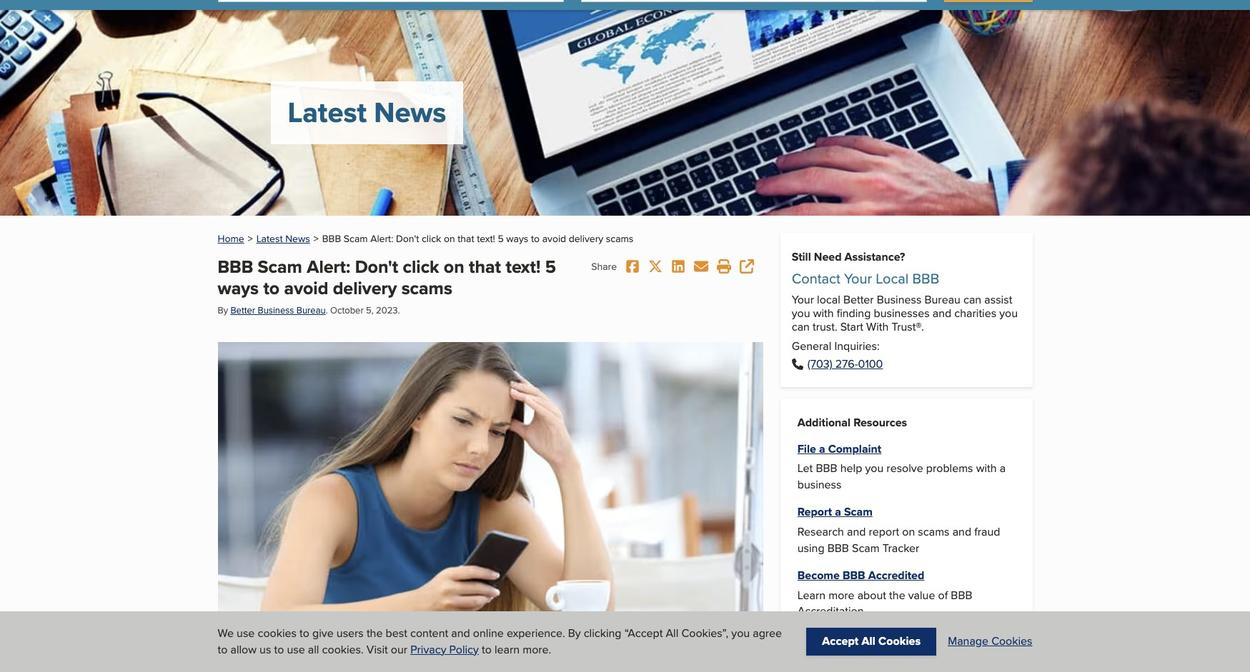 Task type: vqa. For each thing, say whether or not it's contained in the screenshot.
all
yes



Task type: locate. For each thing, give the bounding box(es) containing it.
0 horizontal spatial can
[[792, 319, 810, 335]]

0 vertical spatial with
[[813, 305, 834, 321]]

avoid for bbb scam alert: don't click on that text! 5 ways to avoid delivery scams
[[542, 232, 566, 246]]

1 horizontal spatial avoid
[[542, 232, 566, 246]]

1 vertical spatial 5
[[545, 254, 556, 280]]

scams
[[606, 232, 634, 246], [401, 275, 452, 302], [918, 524, 950, 541]]

cookies right manage
[[992, 634, 1033, 650]]

click down bbb scam alert: don't click on that text! 5 ways to avoid delivery scams on the top of the page
[[403, 254, 439, 280]]

and left charities
[[933, 305, 952, 321]]

0 vertical spatial that
[[458, 232, 474, 246]]

1 vertical spatial click
[[403, 254, 439, 280]]

0 vertical spatial can
[[964, 291, 982, 308]]

to
[[531, 232, 540, 246], [263, 275, 280, 302], [300, 626, 309, 642], [218, 642, 228, 658], [274, 642, 284, 658], [482, 642, 492, 658]]

1 horizontal spatial a
[[835, 504, 841, 521]]

0 vertical spatial by
[[218, 304, 228, 317]]

businesses
[[874, 305, 930, 321]]

more
[[829, 588, 855, 604]]

text! for bbb scam alert: don't click on that text! 5 ways to avoid delivery scams by better business bureau . october 5, 2023.
[[506, 254, 541, 280]]

by left better business bureau link
[[218, 304, 228, 317]]

1 vertical spatial don't
[[355, 254, 398, 280]]

avoid
[[542, 232, 566, 246], [284, 275, 328, 302]]

alert: inside 'bbb scam alert: don't click on that text! 5 ways to avoid delivery scams by better business bureau . october 5, 2023.'
[[307, 254, 350, 280]]

by left clicking
[[568, 626, 581, 642]]

1 vertical spatial that
[[469, 254, 501, 280]]

cookies
[[879, 634, 921, 650], [992, 634, 1033, 650]]

1 vertical spatial with
[[976, 461, 997, 477]]

1 horizontal spatial all
[[862, 634, 876, 650]]

on
[[444, 232, 455, 246], [444, 254, 464, 280], [902, 524, 915, 541]]

business down local
[[877, 291, 922, 308]]

users
[[337, 626, 364, 642]]

don't up 5,
[[355, 254, 398, 280]]

0 horizontal spatial news
[[285, 232, 310, 246]]

by
[[218, 304, 228, 317], [568, 626, 581, 642]]

experience.
[[507, 626, 565, 642]]

0 vertical spatial ways
[[506, 232, 528, 246]]

that
[[458, 232, 474, 246], [469, 254, 501, 280]]

scams inside report a scam research and report on scams and fraud using bbb scam tracker
[[918, 524, 950, 541]]

0 vertical spatial avoid
[[542, 232, 566, 246]]

delivery up share
[[569, 232, 603, 246]]

0 vertical spatial text!
[[477, 232, 495, 246]]

scams inside 'bbb scam alert: don't click on that text! 5 ways to avoid delivery scams by better business bureau . october 5, 2023.'
[[401, 275, 452, 302]]

1 horizontal spatial delivery
[[569, 232, 603, 246]]

bbb scam alert: don't click on that text! 5 ways to avoid delivery scams
[[322, 232, 634, 246]]

with
[[813, 305, 834, 321], [976, 461, 997, 477]]

0 vertical spatial the
[[889, 588, 905, 604]]

scams up share
[[606, 232, 634, 246]]

use left all
[[287, 642, 305, 658]]

become bbb accredited link
[[798, 568, 924, 584]]

1 horizontal spatial better
[[843, 291, 874, 308]]

your down the assistance?
[[844, 268, 872, 288]]

all inside we use cookies to give users the best content and online experience. by clicking "accept all cookies", you agree to allow us to use all cookies. visit our
[[666, 626, 679, 642]]

accreditation
[[798, 604, 864, 620]]

bbb inside report a scam research and report on scams and fraud using bbb scam tracker
[[828, 540, 849, 557]]

0 horizontal spatial text!
[[477, 232, 495, 246]]

0 horizontal spatial ways
[[218, 275, 259, 302]]

better business bureau link
[[230, 304, 326, 317]]

0 horizontal spatial business
[[258, 304, 294, 317]]

business inside still need assistance? contact your local bbb your local better business bureau can assist you with finding businesses and charities you can trust. start with trust®.
[[877, 291, 922, 308]]

better
[[843, 291, 874, 308], [230, 304, 255, 317]]

avoid inside 'bbb scam alert: don't click on that text! 5 ways to avoid delivery scams by better business bureau . october 5, 2023.'
[[284, 275, 328, 302]]

1 horizontal spatial ways
[[506, 232, 528, 246]]

resolve
[[887, 461, 923, 477]]

1 horizontal spatial bureau
[[925, 291, 961, 308]]

with left finding
[[813, 305, 834, 321]]

text!
[[477, 232, 495, 246], [506, 254, 541, 280]]

home
[[218, 232, 244, 246]]

0 horizontal spatial latest
[[256, 232, 283, 246]]

with right problems
[[976, 461, 997, 477]]

1 horizontal spatial can
[[964, 291, 982, 308]]

0 horizontal spatial avoid
[[284, 275, 328, 302]]

home link
[[218, 232, 244, 246]]

woman with a stressed look looking at cell phone at table image
[[218, 342, 763, 649]]

bbb right latest news link
[[322, 232, 341, 246]]

None field
[[875, 0, 926, 2]]

about
[[858, 588, 886, 604]]

2023.
[[376, 304, 400, 317]]

report a scam link
[[798, 504, 873, 521]]

bureau
[[925, 291, 961, 308], [296, 304, 326, 317]]

1 vertical spatial by
[[568, 626, 581, 642]]

you left agree
[[731, 626, 750, 642]]

that for bbb scam alert: don't click on that text! 5 ways to avoid delivery scams
[[458, 232, 474, 246]]

scam down latest news link
[[258, 254, 302, 280]]

alert: up 'bbb scam alert: don't click on that text! 5 ways to avoid delivery scams by better business bureau . october 5, 2023.'
[[370, 232, 393, 246]]

the for value
[[889, 588, 905, 604]]

a right report
[[835, 504, 841, 521]]

1 horizontal spatial use
[[287, 642, 305, 658]]

scams for bbb scam alert: don't click on that text! 5 ways to avoid delivery scams by better business bureau . october 5, 2023.
[[401, 275, 452, 302]]

text! inside 'bbb scam alert: don't click on that text! 5 ways to avoid delivery scams by better business bureau . october 5, 2023.'
[[506, 254, 541, 280]]

0 vertical spatial alert:
[[370, 232, 393, 246]]

trust®.
[[892, 319, 924, 335]]

on inside 'bbb scam alert: don't click on that text! 5 ways to avoid delivery scams by better business bureau . october 5, 2023.'
[[444, 254, 464, 280]]

all right accept at the right bottom of the page
[[862, 634, 876, 650]]

cookies down become bbb accredited learn more about the value of bbb accreditation
[[879, 634, 921, 650]]

0 vertical spatial don't
[[396, 232, 419, 246]]

2 horizontal spatial a
[[1000, 461, 1006, 477]]

0 vertical spatial on
[[444, 232, 455, 246]]

don't inside 'bbb scam alert: don't click on that text! 5 ways to avoid delivery scams by better business bureau . october 5, 2023.'
[[355, 254, 398, 280]]

additional
[[798, 415, 851, 431]]

report
[[798, 504, 832, 521]]

images)
[[248, 653, 282, 667]]

october
[[330, 304, 364, 317]]

ways for bbb scam alert: don't click on that text! 5 ways to avoid delivery scams
[[506, 232, 528, 246]]

0 vertical spatial click
[[422, 232, 441, 246]]

1 horizontal spatial cookies
[[992, 634, 1033, 650]]

0 vertical spatial news
[[374, 92, 446, 134]]

don't
[[396, 232, 419, 246], [355, 254, 398, 280]]

0 horizontal spatial better
[[230, 304, 255, 317]]

research
[[798, 524, 844, 541]]

by inside 'bbb scam alert: don't click on that text! 5 ways to avoid delivery scams by better business bureau . october 5, 2023.'
[[218, 304, 228, 317]]

scam up report
[[844, 504, 873, 521]]

all right '"accept'
[[666, 626, 679, 642]]

bureau inside 'bbb scam alert: don't click on that text! 5 ways to avoid delivery scams by better business bureau . october 5, 2023.'
[[296, 304, 326, 317]]

1 vertical spatial avoid
[[284, 275, 328, 302]]

0 horizontal spatial with
[[813, 305, 834, 321]]

2 cookies from the left
[[992, 634, 1033, 650]]

and inside still need assistance? contact your local bbb your local better business bureau can assist you with finding businesses and charities you can trust. start with trust®.
[[933, 305, 952, 321]]

you right 'help'
[[865, 461, 884, 477]]

use right we
[[237, 626, 255, 642]]

1 vertical spatial text!
[[506, 254, 541, 280]]

agree
[[753, 626, 782, 642]]

bbb right local
[[912, 268, 939, 288]]

5 for bbb scam alert: don't click on that text! 5 ways to avoid delivery scams
[[498, 232, 504, 246]]

Near field
[[624, 0, 875, 2]]

1 horizontal spatial the
[[889, 588, 905, 604]]

0 vertical spatial your
[[844, 268, 872, 288]]

click inside 'bbb scam alert: don't click on that text! 5 ways to avoid delivery scams by better business bureau . october 5, 2023.'
[[403, 254, 439, 280]]

a for file a complaint let bbb help you resolve problems with a business
[[819, 441, 825, 457]]

latest news
[[288, 92, 446, 134], [256, 232, 310, 246]]

1 horizontal spatial news
[[374, 92, 446, 134]]

1 vertical spatial the
[[367, 626, 383, 642]]

5
[[498, 232, 504, 246], [545, 254, 556, 280]]

0 horizontal spatial scams
[[401, 275, 452, 302]]

accredited
[[868, 568, 924, 584]]

your down contact
[[792, 291, 814, 308]]

0 vertical spatial scams
[[606, 232, 634, 246]]

0 vertical spatial 5
[[498, 232, 504, 246]]

better inside still need assistance? contact your local bbb your local better business bureau can assist you with finding businesses and charities you can trust. start with trust®.
[[843, 291, 874, 308]]

cookies.
[[322, 642, 364, 658]]

bbb right let
[[816, 461, 837, 477]]

and left online
[[451, 626, 470, 642]]

0 horizontal spatial cookies
[[879, 634, 921, 650]]

the inside we use cookies to give users the best content and online experience. by clicking "accept all cookies", you agree to allow us to use all cookies. visit our
[[367, 626, 383, 642]]

the for best
[[367, 626, 383, 642]]

click up 'bbb scam alert: don't click on that text! 5 ways to avoid delivery scams by better business bureau . october 5, 2023.'
[[422, 232, 441, 246]]

2 horizontal spatial scams
[[918, 524, 950, 541]]

bbb
[[322, 232, 341, 246], [218, 254, 253, 280], [912, 268, 939, 288], [816, 461, 837, 477], [828, 540, 849, 557], [843, 568, 865, 584], [951, 588, 973, 604]]

can
[[964, 291, 982, 308], [792, 319, 810, 335]]

you
[[792, 305, 810, 321], [999, 305, 1018, 321], [865, 461, 884, 477], [731, 626, 750, 642]]

you inside we use cookies to give users the best content and online experience. by clicking "accept all cookies", you agree to allow us to use all cookies. visit our
[[731, 626, 750, 642]]

your
[[844, 268, 872, 288], [792, 291, 814, 308]]

1 vertical spatial news
[[285, 232, 310, 246]]

cookies
[[258, 626, 297, 642]]

the left best
[[367, 626, 383, 642]]

with
[[866, 319, 889, 335]]

1 horizontal spatial by
[[568, 626, 581, 642]]

0 horizontal spatial delivery
[[333, 275, 397, 302]]

0 horizontal spatial a
[[819, 441, 825, 457]]

2 vertical spatial a
[[835, 504, 841, 521]]

a inside report a scam research and report on scams and fraud using bbb scam tracker
[[835, 504, 841, 521]]

ways inside 'bbb scam alert: don't click on that text! 5 ways to avoid delivery scams by better business bureau . october 5, 2023.'
[[218, 275, 259, 302]]

delivery inside 'bbb scam alert: don't click on that text! 5 ways to avoid delivery scams by better business bureau . october 5, 2023.'
[[333, 275, 397, 302]]

0 horizontal spatial the
[[367, 626, 383, 642]]

accept
[[822, 634, 859, 650]]

a right file
[[819, 441, 825, 457]]

scams right report
[[918, 524, 950, 541]]

a right problems
[[1000, 461, 1006, 477]]

tracker
[[883, 540, 919, 557]]

don't for bbb scam alert: don't click on that text! 5 ways to avoid delivery scams
[[396, 232, 419, 246]]

the inside become bbb accredited learn more about the value of bbb accreditation
[[889, 588, 905, 604]]

1 vertical spatial on
[[444, 254, 464, 280]]

bbb up more
[[843, 568, 865, 584]]

1 vertical spatial alert:
[[307, 254, 350, 280]]

bbb down "home"
[[218, 254, 253, 280]]

trust.
[[813, 319, 837, 335]]

alert: for bbb scam alert: don't click on that text! 5 ways to avoid delivery scams by better business bureau . october 5, 2023.
[[307, 254, 350, 280]]

bbb scam alert: don't click on that text! 5 ways to avoid delivery scams by better business bureau . october 5, 2023.
[[218, 254, 556, 317]]

latest
[[288, 92, 367, 134], [256, 232, 283, 246]]

0 horizontal spatial 5
[[498, 232, 504, 246]]

0 horizontal spatial alert:
[[307, 254, 350, 280]]

1 horizontal spatial 5
[[545, 254, 556, 280]]

1 vertical spatial scams
[[401, 275, 452, 302]]

bureau inside still need assistance? contact your local bbb your local better business bureau can assist you with finding businesses and charities you can trust. start with trust®.
[[925, 291, 961, 308]]

1 horizontal spatial scams
[[606, 232, 634, 246]]

1 horizontal spatial business
[[877, 291, 922, 308]]

a
[[819, 441, 825, 457], [1000, 461, 1006, 477], [835, 504, 841, 521]]

Find search field
[[258, 0, 563, 2]]

1 vertical spatial delivery
[[333, 275, 397, 302]]

all
[[666, 626, 679, 642], [862, 634, 876, 650]]

help
[[840, 461, 862, 477]]

can up the general
[[792, 319, 810, 335]]

value
[[908, 588, 935, 604]]

1 vertical spatial latest news
[[256, 232, 310, 246]]

assistance?
[[845, 249, 905, 265]]

can left assist
[[964, 291, 982, 308]]

0 vertical spatial a
[[819, 441, 825, 457]]

672
[[835, 356, 855, 373]]

file a complaint let bbb help you resolve problems with a business
[[798, 441, 1006, 493]]

that inside 'bbb scam alert: don't click on that text! 5 ways to avoid delivery scams by better business bureau . october 5, 2023.'
[[469, 254, 501, 280]]

0 horizontal spatial by
[[218, 304, 228, 317]]

report
[[869, 524, 899, 541]]

scams down bbb scam alert: don't click on that text! 5 ways to avoid delivery scams on the top of the page
[[401, 275, 452, 302]]

1 vertical spatial ways
[[218, 275, 259, 302]]

0 horizontal spatial bureau
[[296, 304, 326, 317]]

business left .
[[258, 304, 294, 317]]

don't up 'bbb scam alert: don't click on that text! 5 ways to avoid delivery scams by better business bureau . october 5, 2023.'
[[396, 232, 419, 246]]

0 vertical spatial delivery
[[569, 232, 603, 246]]

alert: up .
[[307, 254, 350, 280]]

5 inside 'bbb scam alert: don't click on that text! 5 ways to avoid delivery scams by better business bureau . october 5, 2023.'
[[545, 254, 556, 280]]

delivery
[[569, 232, 603, 246], [333, 275, 397, 302]]

the down accredited
[[889, 588, 905, 604]]

delivery up 5,
[[333, 275, 397, 302]]

business
[[798, 477, 842, 493]]

clicking
[[584, 626, 622, 642]]

0 vertical spatial latest
[[288, 92, 367, 134]]

1 horizontal spatial alert:
[[370, 232, 393, 246]]

use
[[237, 626, 255, 642], [287, 642, 305, 658]]

2 vertical spatial on
[[902, 524, 915, 541]]

1 vertical spatial your
[[792, 291, 814, 308]]

on inside report a scam research and report on scams and fraud using bbb scam tracker
[[902, 524, 915, 541]]

2 vertical spatial scams
[[918, 524, 950, 541]]

.
[[326, 304, 328, 317]]

click for bbb scam alert: don't click on that text! 5 ways to avoid delivery scams
[[422, 232, 441, 246]]

0 horizontal spatial all
[[666, 626, 679, 642]]

us
[[260, 642, 271, 658]]

bbb right using
[[828, 540, 849, 557]]

1 horizontal spatial with
[[976, 461, 997, 477]]

delivery for bbb scam alert: don't click on that text! 5 ways to avoid delivery scams by better business bureau . october 5, 2023.
[[333, 275, 397, 302]]

1 horizontal spatial text!
[[506, 254, 541, 280]]

we use cookies to give users the best content and online experience. by clicking "accept all cookies", you agree to allow us to use all cookies. visit our
[[218, 626, 782, 658]]

ways
[[506, 232, 528, 246], [218, 275, 259, 302]]



Task type: describe. For each thing, give the bounding box(es) containing it.
contact
[[792, 268, 841, 288]]

delivery for bbb scam alert: don't click on that text! 5 ways to avoid delivery scams
[[569, 232, 603, 246]]

of
[[938, 588, 948, 604]]

that for bbb scam alert: don't click on that text! 5 ways to avoid delivery scams by better business bureau . october 5, 2023.
[[469, 254, 501, 280]]

content
[[410, 626, 448, 642]]

0 horizontal spatial use
[[237, 626, 255, 642]]

0010-672 (307)
[[808, 356, 883, 373]]

charities
[[954, 305, 997, 321]]

let
[[798, 461, 813, 477]]

manage cookies
[[948, 634, 1033, 650]]

fraud
[[974, 524, 1000, 541]]

1 vertical spatial can
[[792, 319, 810, 335]]

with inside still need assistance? contact your local bbb your local better business bureau can assist you with finding businesses and charities you can trust. start with trust®.
[[813, 305, 834, 321]]

file
[[798, 441, 816, 457]]

text! for bbb scam alert: don't click on that text! 5 ways to avoid delivery scams
[[477, 232, 495, 246]]

avoid for bbb scam alert: don't click on that text! 5 ways to avoid delivery scams by better business bureau . october 5, 2023.
[[284, 275, 328, 302]]

allow
[[230, 642, 257, 658]]

5 for bbb scam alert: don't click on that text! 5 ways to avoid delivery scams by better business bureau . october 5, 2023.
[[545, 254, 556, 280]]

bbb right of
[[951, 588, 973, 604]]

report a scam research and report on scams and fraud using bbb scam tracker
[[798, 504, 1000, 557]]

online
[[473, 626, 504, 642]]

and inside we use cookies to give users the best content and online experience. by clicking "accept all cookies", you agree to allow us to use all cookies. visit our
[[451, 626, 470, 642]]

5,
[[366, 304, 374, 317]]

general
[[792, 338, 831, 355]]

(307)
[[808, 356, 832, 373]]

manage cookies button
[[948, 634, 1033, 650]]

click for bbb scam alert: don't click on that text! 5 ways to avoid delivery scams by better business bureau . october 5, 2023.
[[403, 254, 439, 280]]

inquiries:
[[834, 338, 880, 355]]

(getty
[[219, 653, 245, 667]]

1 cookies from the left
[[879, 634, 921, 650]]

learn
[[798, 588, 826, 604]]

0010-
[[855, 356, 883, 373]]

0 vertical spatial latest news
[[288, 92, 446, 134]]

privacy
[[410, 642, 446, 658]]

1 vertical spatial latest
[[256, 232, 283, 246]]

scam up 'bbb scam alert: don't click on that text! 5 ways to avoid delivery scams by better business bureau . october 5, 2023.'
[[344, 232, 368, 246]]

complaint
[[828, 441, 882, 457]]

all
[[308, 642, 319, 658]]

give
[[312, 626, 334, 642]]

privacy policy to learn more.
[[410, 642, 551, 658]]

finding
[[837, 305, 871, 321]]

scams for bbb scam alert: don't click on that text! 5 ways to avoid delivery scams
[[606, 232, 634, 246]]

still
[[792, 249, 811, 265]]

and left fraud at the right
[[953, 524, 971, 541]]

still need assistance? contact your local bbb your local better business bureau can assist you with finding businesses and charities you can trust. start with trust®.
[[792, 249, 1018, 335]]

scam inside 'bbb scam alert: don't click on that text! 5 ways to avoid delivery scams by better business bureau . october 5, 2023.'
[[258, 254, 302, 280]]

business inside 'bbb scam alert: don't click on that text! 5 ways to avoid delivery scams by better business bureau . october 5, 2023.'
[[258, 304, 294, 317]]

accept all cookies
[[822, 634, 921, 650]]

scam up "become bbb accredited" link
[[852, 540, 880, 557]]

all inside button
[[862, 634, 876, 650]]

best
[[386, 626, 407, 642]]

you left trust.
[[792, 305, 810, 321]]

our
[[391, 642, 407, 658]]

bbb inside the file a complaint let bbb help you resolve problems with a business
[[816, 461, 837, 477]]

don't for bbb scam alert: don't click on that text! 5 ways to avoid delivery scams by better business bureau . october 5, 2023.
[[355, 254, 398, 280]]

0 horizontal spatial your
[[792, 291, 814, 308]]

you inside the file a complaint let bbb help you resolve problems with a business
[[865, 461, 884, 477]]

bbb inside 'bbb scam alert: don't click on that text! 5 ways to avoid delivery scams by better business bureau . october 5, 2023.'
[[218, 254, 253, 280]]

problems
[[926, 461, 973, 477]]

alert: for bbb scam alert: don't click on that text! 5 ways to avoid delivery scams
[[370, 232, 393, 246]]

1 horizontal spatial your
[[844, 268, 872, 288]]

a for report a scam research and report on scams and fraud using bbb scam tracker
[[835, 504, 841, 521]]

(getty images)
[[219, 653, 282, 667]]

"accept
[[624, 626, 663, 642]]

start
[[840, 319, 863, 335]]

become
[[798, 568, 840, 584]]

assist
[[984, 291, 1012, 308]]

1 horizontal spatial latest
[[288, 92, 367, 134]]

privacy policy link
[[410, 642, 479, 658]]

using
[[798, 540, 825, 557]]

more.
[[523, 642, 551, 658]]

become bbb accredited learn more about the value of bbb accreditation
[[798, 568, 973, 620]]

we
[[218, 626, 234, 642]]

on for bbb scam alert: don't click on that text! 5 ways to avoid delivery scams
[[444, 232, 455, 246]]

manage
[[948, 634, 989, 650]]

by inside we use cookies to give users the best content and online experience. by clicking "accept all cookies", you agree to allow us to use all cookies. visit our
[[568, 626, 581, 642]]

local
[[817, 291, 840, 308]]

file a complaint link
[[798, 441, 882, 457]]

additional resources
[[798, 415, 907, 431]]

you right charities
[[999, 305, 1018, 321]]

policy
[[449, 642, 479, 658]]

resources
[[854, 415, 907, 431]]

general inquiries:
[[792, 338, 880, 355]]

bbb inside still need assistance? contact your local bbb your local better business bureau can assist you with finding businesses and charities you can trust. start with trust®.
[[912, 268, 939, 288]]

better inside 'bbb scam alert: don't click on that text! 5 ways to avoid delivery scams by better business bureau . october 5, 2023.'
[[230, 304, 255, 317]]

learn
[[495, 642, 520, 658]]

on for bbb scam alert: don't click on that text! 5 ways to avoid delivery scams by better business bureau . october 5, 2023.
[[444, 254, 464, 280]]

latest news link
[[256, 232, 310, 246]]

visit
[[367, 642, 388, 658]]

with inside the file a complaint let bbb help you resolve problems with a business
[[976, 461, 997, 477]]

accept all cookies button
[[806, 629, 937, 656]]

ways for bbb scam alert: don't click on that text! 5 ways to avoid delivery scams by better business bureau . october 5, 2023.
[[218, 275, 259, 302]]

and left report
[[847, 524, 866, 541]]

1 vertical spatial a
[[1000, 461, 1006, 477]]

to inside 'bbb scam alert: don't click on that text! 5 ways to avoid delivery scams by better business bureau . october 5, 2023.'
[[263, 275, 280, 302]]

0010-672 (307) link
[[808, 356, 883, 373]]

cookies",
[[681, 626, 728, 642]]

local
[[876, 268, 909, 288]]

share
[[591, 259, 617, 274]]

need
[[814, 249, 842, 265]]



